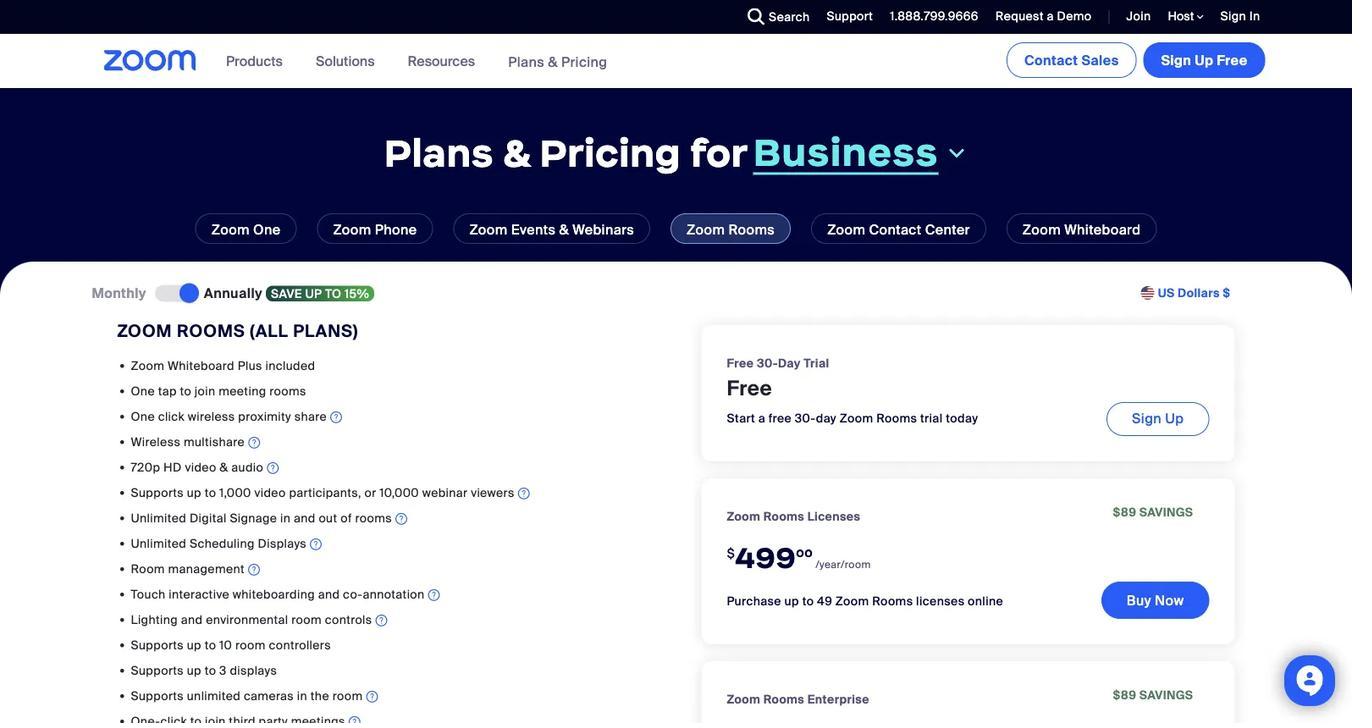 Task type: locate. For each thing, give the bounding box(es) containing it.
0 vertical spatial free
[[1217, 51, 1248, 69]]

audio
[[231, 459, 263, 475]]

annually save up to 15%
[[204, 284, 369, 302]]

1 vertical spatial and
[[318, 586, 340, 602]]

application
[[131, 713, 651, 723]]

save
[[271, 286, 302, 301]]

zoom for zoom rooms (all plans)
[[117, 320, 172, 341]]

one click wireless proximity share application
[[131, 408, 651, 428]]

1 vertical spatial $
[[727, 545, 735, 561]]

start
[[727, 410, 755, 426]]

1 vertical spatial $89
[[1113, 687, 1136, 703]]

3
[[219, 662, 227, 678]]

learn more about supports unlimited cameras in the room image
[[366, 688, 378, 705]]

tap
[[158, 383, 177, 399]]

buy now link
[[1101, 582, 1209, 619]]

2 vertical spatial free
[[727, 375, 772, 401]]

to left 3
[[205, 662, 216, 678]]

one click wireless proximity share
[[131, 408, 327, 424]]

rooms down for
[[728, 221, 775, 238]]

lighting and environmental room controls application
[[131, 611, 651, 631]]

pricing inside the 'product information' navigation
[[561, 53, 607, 70]]

1 vertical spatial rooms
[[355, 510, 392, 526]]

to for supports up to 3 displays
[[205, 662, 216, 678]]

1 horizontal spatial a
[[1047, 8, 1054, 24]]

0 vertical spatial sign
[[1221, 8, 1246, 24]]

one up wireless
[[131, 408, 155, 424]]

lighting
[[131, 612, 178, 627]]

room up learn more about one-click to join third party meetings image at the bottom left of the page
[[332, 688, 363, 703]]

1 vertical spatial contact
[[869, 221, 922, 238]]

0 vertical spatial up
[[1195, 51, 1213, 69]]

1 unlimited from the top
[[131, 510, 186, 526]]

up
[[305, 286, 322, 301], [187, 485, 201, 500], [784, 593, 799, 609], [187, 637, 201, 653], [187, 662, 201, 678]]

rooms left enterprise
[[764, 691, 804, 707]]

request a demo
[[995, 8, 1092, 24]]

1 savings from the top
[[1139, 504, 1193, 520]]

join
[[195, 383, 215, 399]]

displays
[[258, 535, 307, 551]]

sign inside sign up 'link'
[[1132, 409, 1162, 427]]

zoom rooms enterprise
[[727, 691, 869, 707]]

$ 499 00 /year/room
[[727, 539, 871, 576]]

whiteboard
[[1064, 221, 1141, 238], [168, 358, 234, 373]]

request a demo link
[[983, 0, 1096, 34], [995, 8, 1092, 24]]

join link left host
[[1114, 0, 1155, 34]]

rooms down included
[[269, 383, 306, 399]]

and down interactive
[[181, 612, 203, 627]]

1 vertical spatial free
[[727, 355, 754, 371]]

a for start
[[758, 410, 765, 426]]

up down 720p hd video & audio
[[187, 485, 201, 500]]

us
[[1158, 285, 1175, 301]]

0 vertical spatial unlimited
[[131, 510, 186, 526]]

buy now
[[1127, 591, 1184, 609]]

0 vertical spatial room
[[291, 612, 322, 627]]

2 supports from the top
[[131, 637, 184, 653]]

support
[[827, 8, 873, 24]]

a left demo
[[1047, 8, 1054, 24]]

1 horizontal spatial contact
[[1024, 51, 1078, 69]]

30- right "free"
[[795, 410, 816, 426]]

pricing for plans & pricing
[[561, 53, 607, 70]]

0 vertical spatial video
[[185, 459, 216, 475]]

up inside annually save up to 15%
[[305, 286, 322, 301]]

up left 49
[[784, 593, 799, 609]]

supports for supports unlimited cameras in the room
[[131, 688, 184, 703]]

to right tap
[[180, 383, 191, 399]]

video right hd
[[185, 459, 216, 475]]

meeting
[[219, 383, 266, 399]]

banner
[[83, 34, 1269, 89]]

1 vertical spatial one
[[131, 383, 155, 399]]

0 horizontal spatial video
[[185, 459, 216, 475]]

sign
[[1221, 8, 1246, 24], [1161, 51, 1191, 69], [1132, 409, 1162, 427]]

supports for supports up to 3 displays
[[131, 662, 184, 678]]

zoom rooms (all plans)
[[117, 320, 358, 341]]

0 horizontal spatial in
[[280, 510, 291, 526]]

&
[[548, 53, 558, 70], [503, 129, 530, 177], [559, 221, 569, 238], [220, 459, 228, 475]]

hd
[[163, 459, 182, 475]]

zoom for zoom contact center
[[827, 221, 866, 238]]

a
[[1047, 8, 1054, 24], [758, 410, 765, 426]]

free for free
[[727, 375, 772, 401]]

to inside annually save up to 15%
[[325, 286, 342, 301]]

host
[[1168, 8, 1197, 24]]

supports up to 3 displays
[[131, 662, 277, 678]]

0 horizontal spatial 30-
[[757, 355, 778, 371]]

today
[[946, 410, 978, 426]]

room up controllers on the left of page
[[291, 612, 322, 627]]

supports inside application
[[131, 485, 184, 500]]

$89 savings
[[1113, 504, 1193, 520], [1113, 687, 1193, 703]]

support link
[[814, 0, 877, 34], [827, 8, 873, 24]]

1 vertical spatial a
[[758, 410, 765, 426]]

4 supports from the top
[[131, 688, 184, 703]]

up for purchase up to 49 zoom rooms licenses online
[[784, 593, 799, 609]]

one up annually save up to 15%
[[253, 221, 281, 238]]

learn more about one click wireless proximity share image
[[330, 409, 342, 426]]

signage
[[230, 510, 277, 526]]

out
[[319, 510, 337, 526]]

$499 per year per room element
[[727, 529, 1101, 583]]

contact left center at the top
[[869, 221, 922, 238]]

1 $89 savings from the top
[[1113, 504, 1193, 520]]

0 vertical spatial contact
[[1024, 51, 1078, 69]]

720p hd video & audio application
[[131, 459, 651, 479]]

to left 49
[[802, 593, 814, 609]]

learn more about room management image
[[248, 561, 260, 578]]

whiteboard inside tabs of zoom services tab list
[[1064, 221, 1141, 238]]

rooms inside tabs of zoom services tab list
[[728, 221, 775, 238]]

3 supports from the top
[[131, 662, 184, 678]]

pricing
[[561, 53, 607, 70], [540, 129, 681, 177]]

30- left the trial
[[757, 355, 778, 371]]

unlimited for unlimited scheduling displays
[[131, 535, 186, 551]]

up for sign up free
[[1195, 51, 1213, 69]]

0 vertical spatial and
[[294, 510, 316, 526]]

touch interactive whiteboarding and co-annotation application
[[131, 586, 651, 606]]

sign up free
[[1161, 51, 1248, 69]]

2 vertical spatial sign
[[1132, 409, 1162, 427]]

0 vertical spatial $89 savings
[[1113, 504, 1193, 520]]

to for purchase up to 49 zoom rooms licenses online
[[802, 593, 814, 609]]

management
[[168, 561, 245, 576]]

rooms up zoom whiteboard plus included
[[177, 320, 245, 341]]

tabs of zoom services tab list
[[25, 213, 1327, 244]]

1 vertical spatial unlimited
[[131, 535, 186, 551]]

one inside tabs of zoom services tab list
[[253, 221, 281, 238]]

free
[[769, 410, 792, 426]]

contact inside meetings "navigation"
[[1024, 51, 1078, 69]]

0 horizontal spatial a
[[758, 410, 765, 426]]

1 horizontal spatial whiteboard
[[1064, 221, 1141, 238]]

00
[[796, 546, 813, 559]]

room right "10"
[[235, 637, 266, 653]]

$ right dollars
[[1223, 285, 1231, 301]]

1 horizontal spatial rooms
[[355, 510, 392, 526]]

products
[[226, 52, 283, 70]]

in for the
[[297, 688, 307, 703]]

1 vertical spatial sign
[[1161, 51, 1191, 69]]

free inside button
[[1217, 51, 1248, 69]]

video down learn more about 720p hd video & audio icon
[[254, 485, 286, 500]]

0 vertical spatial a
[[1047, 8, 1054, 24]]

contact down request a demo
[[1024, 51, 1078, 69]]

zoom for zoom rooms enterprise
[[727, 691, 761, 707]]

1 vertical spatial savings
[[1139, 687, 1193, 703]]

1 vertical spatial $89 savings
[[1113, 687, 1193, 703]]

free left day
[[727, 355, 754, 371]]

unlimited
[[131, 510, 186, 526], [131, 535, 186, 551]]

1 horizontal spatial and
[[294, 510, 316, 526]]

video inside application
[[185, 459, 216, 475]]

join link up meetings "navigation"
[[1126, 8, 1151, 24]]

0 horizontal spatial whiteboard
[[168, 358, 234, 373]]

1 vertical spatial 30-
[[795, 410, 816, 426]]

multishare
[[184, 434, 245, 449]]

interactive
[[169, 586, 230, 602]]

in
[[280, 510, 291, 526], [297, 688, 307, 703]]

free down sign in in the right top of the page
[[1217, 51, 1248, 69]]

webinars
[[572, 221, 634, 238]]

wireless multishare application
[[131, 433, 651, 453]]

1 horizontal spatial up
[[1195, 51, 1213, 69]]

sign for sign up
[[1132, 409, 1162, 427]]

up up supports up to 3 displays
[[187, 637, 201, 653]]

a for request
[[1047, 8, 1054, 24]]

plans & pricing link
[[508, 53, 607, 70], [508, 53, 607, 70]]

2 horizontal spatial and
[[318, 586, 340, 602]]

up inside supports up to 1,000 video participants, or 10,000 webinar viewers application
[[187, 485, 201, 500]]

rooms for zoom rooms licenses
[[764, 508, 804, 524]]

a left "free"
[[758, 410, 765, 426]]

webinar
[[422, 485, 468, 500]]

for
[[690, 129, 748, 177]]

one left tap
[[131, 383, 155, 399]]

0 vertical spatial $89
[[1113, 504, 1136, 520]]

$
[[1223, 285, 1231, 301], [727, 545, 735, 561]]

sign inside sign up free button
[[1161, 51, 1191, 69]]

1.888.799.9666 button
[[877, 0, 983, 34], [890, 8, 979, 24]]

unlimited left digital
[[131, 510, 186, 526]]

2 vertical spatial and
[[181, 612, 203, 627]]

0 horizontal spatial up
[[1165, 409, 1184, 427]]

solutions
[[316, 52, 375, 70]]

dollars
[[1178, 285, 1220, 301]]

business
[[753, 128, 938, 176]]

meetings navigation
[[1003, 34, 1269, 81]]

main content containing business
[[0, 34, 1352, 723]]

1 vertical spatial plans
[[384, 129, 494, 177]]

plans)
[[293, 320, 358, 341]]

plans & pricing for
[[384, 129, 748, 177]]

& inside the 'product information' navigation
[[548, 53, 558, 70]]

contact
[[1024, 51, 1078, 69], [869, 221, 922, 238]]

to left the 15%
[[325, 286, 342, 301]]

0 horizontal spatial rooms
[[269, 383, 306, 399]]

unlimited up room
[[131, 535, 186, 551]]

up for supports up to 10 room controllers
[[187, 637, 201, 653]]

to left "10"
[[205, 637, 216, 653]]

free up the start
[[727, 375, 772, 401]]

1 horizontal spatial room
[[291, 612, 322, 627]]

up for supports up to 1,000 video participants, or 10,000 webinar viewers
[[187, 485, 201, 500]]

1 $89 from the top
[[1113, 504, 1136, 520]]

0 horizontal spatial room
[[235, 637, 266, 653]]

and left 'co-'
[[318, 586, 340, 602]]

1 horizontal spatial 30-
[[795, 410, 816, 426]]

720p
[[131, 459, 160, 475]]

whiteboarding
[[233, 586, 315, 602]]

rooms for zoom rooms
[[728, 221, 775, 238]]

up right save
[[305, 286, 322, 301]]

$ inside popup button
[[1223, 285, 1231, 301]]

and left out
[[294, 510, 316, 526]]

1 horizontal spatial in
[[297, 688, 307, 703]]

in left the
[[297, 688, 307, 703]]

up left 3
[[187, 662, 201, 678]]

2 vertical spatial room
[[332, 688, 363, 703]]

us dollars $
[[1158, 285, 1231, 301]]

1 vertical spatial up
[[1165, 409, 1184, 427]]

zoom rooms enterprise element
[[727, 690, 869, 708]]

host button
[[1168, 8, 1204, 25]]

to left 1,000
[[205, 485, 216, 500]]

zoom events & webinars
[[469, 221, 634, 238]]

touch interactive whiteboarding and co-annotation
[[131, 586, 425, 602]]

join link
[[1114, 0, 1155, 34], [1126, 8, 1151, 24]]

1 vertical spatial pricing
[[540, 129, 681, 177]]

phone
[[375, 221, 417, 238]]

to inside application
[[205, 485, 216, 500]]

supports inside application
[[131, 688, 184, 703]]

main content
[[0, 34, 1352, 723]]

0 vertical spatial savings
[[1139, 504, 1193, 520]]

purchase up to 49 zoom rooms licenses online
[[727, 593, 1003, 609]]

rooms down or
[[355, 510, 392, 526]]

and inside application
[[318, 586, 340, 602]]

rooms up 00
[[764, 508, 804, 524]]

up inside sign up free button
[[1195, 51, 1213, 69]]

$ up purchase
[[727, 545, 735, 561]]

wireless multishare
[[131, 434, 245, 449]]

0 vertical spatial in
[[280, 510, 291, 526]]

0 vertical spatial whiteboard
[[1064, 221, 1141, 238]]

sign in link
[[1208, 0, 1269, 34], [1221, 8, 1260, 24]]

0 vertical spatial $
[[1223, 285, 1231, 301]]

0 vertical spatial pricing
[[561, 53, 607, 70]]

1 vertical spatial whiteboard
[[168, 358, 234, 373]]

0 vertical spatial one
[[253, 221, 281, 238]]

1 horizontal spatial $
[[1223, 285, 1231, 301]]

2 unlimited from the top
[[131, 535, 186, 551]]

0 horizontal spatial plans
[[384, 129, 494, 177]]

unlimited for unlimited digital signage in and out of rooms
[[131, 510, 186, 526]]

10
[[219, 637, 232, 653]]

one for one click wireless proximity share
[[131, 408, 155, 424]]

1 horizontal spatial video
[[254, 485, 286, 500]]

$89 savings for zoom rooms licenses
[[1113, 504, 1193, 520]]

1 vertical spatial in
[[297, 688, 307, 703]]

whiteboard for zoom whiteboard plus included
[[168, 358, 234, 373]]

zoom rooms licenses element
[[727, 507, 861, 525]]

to for one tap to join meeting rooms
[[180, 383, 191, 399]]

2 vertical spatial one
[[131, 408, 155, 424]]

controllers
[[269, 637, 331, 653]]

zoom
[[211, 221, 250, 238], [333, 221, 371, 238], [469, 221, 508, 238], [687, 221, 725, 238], [827, 221, 866, 238], [1023, 221, 1061, 238], [117, 320, 172, 341], [131, 358, 164, 373], [840, 410, 873, 426], [727, 508, 761, 524], [836, 593, 869, 609], [727, 691, 761, 707]]

room
[[291, 612, 322, 627], [235, 637, 266, 653], [332, 688, 363, 703]]

one inside application
[[131, 408, 155, 424]]

$89 for zoom rooms licenses
[[1113, 504, 1136, 520]]

1 horizontal spatial plans
[[508, 53, 544, 70]]

2 $89 from the top
[[1113, 687, 1136, 703]]

monthly
[[92, 284, 146, 302]]

1 vertical spatial video
[[254, 485, 286, 500]]

0 horizontal spatial contact
[[869, 221, 922, 238]]

2 $89 savings from the top
[[1113, 687, 1193, 703]]

viewers
[[471, 485, 514, 500]]

to for supports up to 10 room controllers
[[205, 637, 216, 653]]

to
[[325, 286, 342, 301], [180, 383, 191, 399], [205, 485, 216, 500], [802, 593, 814, 609], [205, 637, 216, 653], [205, 662, 216, 678]]

up inside sign up 'link'
[[1165, 409, 1184, 427]]

banner containing contact sales
[[83, 34, 1269, 89]]

in for and
[[280, 510, 291, 526]]

rooms
[[269, 383, 306, 399], [355, 510, 392, 526]]

zoom for zoom rooms
[[687, 221, 725, 238]]

in up displays
[[280, 510, 291, 526]]

0 horizontal spatial $
[[727, 545, 735, 561]]

plans inside the 'product information' navigation
[[508, 53, 544, 70]]

2 savings from the top
[[1139, 687, 1193, 703]]

0 vertical spatial rooms
[[269, 383, 306, 399]]

1 supports from the top
[[131, 485, 184, 500]]

0 vertical spatial plans
[[508, 53, 544, 70]]



Task type: vqa. For each thing, say whether or not it's contained in the screenshot.
Learn more about Unlimited Scheduling Displays icon
yes



Task type: describe. For each thing, give the bounding box(es) containing it.
1 vertical spatial room
[[235, 637, 266, 653]]

annotation
[[363, 586, 425, 602]]

product information navigation
[[213, 34, 620, 89]]

rooms left licenses
[[872, 593, 913, 609]]

participants,
[[289, 485, 361, 500]]

zoom rooms licenses
[[727, 508, 861, 524]]

$ inside $ 499 00 /year/room
[[727, 545, 735, 561]]

search
[[769, 9, 810, 25]]

wireless
[[188, 408, 235, 424]]

0 vertical spatial 30-
[[757, 355, 778, 371]]

sign for sign in
[[1221, 8, 1246, 24]]

purchase
[[727, 593, 781, 609]]

499
[[735, 539, 796, 576]]

supports for supports up to 1,000 video participants, or 10,000 webinar viewers
[[131, 485, 184, 500]]

2 horizontal spatial room
[[332, 688, 363, 703]]

demo
[[1057, 8, 1092, 24]]

zoom whiteboard
[[1023, 221, 1141, 238]]

online
[[968, 593, 1003, 609]]

down image
[[945, 143, 968, 163]]

free for free 30-day trial
[[727, 355, 754, 371]]

zoom for zoom one
[[211, 221, 250, 238]]

720p hd video & audio
[[131, 459, 263, 475]]

savings for zoom rooms enterprise
[[1139, 687, 1193, 703]]

rooms left the trial
[[876, 410, 917, 426]]

learn more about one-click to join third party meetings image
[[349, 714, 360, 723]]

sign up link
[[1107, 402, 1209, 436]]

room management
[[131, 561, 245, 576]]

pricing for plans & pricing for
[[540, 129, 681, 177]]

zoom whiteboard plus included
[[131, 358, 315, 373]]

learn more about wireless multishare image
[[248, 434, 260, 451]]

zoom for zoom whiteboard
[[1023, 221, 1061, 238]]

15%
[[345, 286, 369, 301]]

unlimited digital signage in and out of rooms application
[[131, 510, 651, 529]]

savings for zoom rooms licenses
[[1139, 504, 1193, 520]]

trial
[[804, 355, 829, 371]]

contact inside tabs of zoom services tab list
[[869, 221, 922, 238]]

to for supports up to 1,000 video participants, or 10,000 webinar viewers
[[205, 485, 216, 500]]

supports unlimited cameras in the room
[[131, 688, 363, 703]]

scheduling
[[190, 535, 255, 551]]

contact sales link
[[1007, 42, 1137, 78]]

resources
[[408, 52, 475, 70]]

search button
[[735, 0, 814, 34]]

in
[[1249, 8, 1260, 24]]

digital
[[190, 510, 227, 526]]

us dollars $ button
[[1158, 285, 1231, 302]]

licenses
[[807, 508, 861, 524]]

up for sign up
[[1165, 409, 1184, 427]]

1.888.799.9666
[[890, 8, 979, 24]]

or
[[364, 485, 376, 500]]

zoom for zoom events & webinars
[[469, 221, 508, 238]]

controls
[[325, 612, 372, 627]]

of
[[341, 510, 352, 526]]

day
[[816, 410, 836, 426]]

center
[[925, 221, 970, 238]]

solutions button
[[316, 34, 382, 88]]

click
[[158, 408, 185, 424]]

rooms inside application
[[355, 510, 392, 526]]

displays
[[230, 662, 277, 678]]

$89 savings for zoom rooms enterprise
[[1113, 687, 1193, 703]]

unlimited digital signage in and out of rooms
[[131, 510, 392, 526]]

supports up to 1,000 video participants, or 10,000 webinar viewers application
[[131, 484, 651, 504]]

sign for sign up free
[[1161, 51, 1191, 69]]

share
[[294, 408, 327, 424]]

buy
[[1127, 591, 1151, 609]]

events
[[511, 221, 556, 238]]

0 horizontal spatial and
[[181, 612, 203, 627]]

zoom phone
[[333, 221, 417, 238]]

unlimited scheduling displays
[[131, 535, 307, 551]]

now
[[1155, 591, 1184, 609]]

included
[[265, 358, 315, 373]]

1,000
[[219, 485, 251, 500]]

/year/room
[[815, 558, 871, 571]]

business button
[[753, 128, 968, 176]]

one for one tap to join meeting rooms
[[131, 383, 155, 399]]

enterprise
[[807, 691, 869, 707]]

start a free 30-day zoom rooms trial today
[[727, 410, 978, 426]]

sign in
[[1221, 8, 1260, 24]]

trial
[[920, 410, 943, 426]]

whiteboard for zoom whiteboard
[[1064, 221, 1141, 238]]

plans for plans & pricing
[[508, 53, 544, 70]]

learn more about supports up to 1,000 video participants, or 10,000 webinar viewers image
[[518, 485, 530, 502]]

& inside application
[[220, 459, 228, 475]]

& inside tabs of zoom services tab list
[[559, 221, 569, 238]]

plans for plans & pricing for
[[384, 129, 494, 177]]

room management application
[[131, 560, 651, 580]]

supports for supports up to 10 room controllers
[[131, 637, 184, 653]]

zoom for zoom whiteboard plus included
[[131, 358, 164, 373]]

zoom for zoom phone
[[333, 221, 371, 238]]

sign up
[[1132, 409, 1184, 427]]

contact sales
[[1024, 51, 1119, 69]]

up for supports up to 3 displays
[[187, 662, 201, 678]]

lighting and environmental room controls
[[131, 612, 372, 627]]

rooms for zoom rooms enterprise
[[764, 691, 804, 707]]

products button
[[226, 34, 290, 88]]

room
[[131, 561, 165, 576]]

request
[[995, 8, 1044, 24]]

learn more about unlimited digital signage in and out of rooms image
[[395, 510, 407, 527]]

learn more about unlimited scheduling displays image
[[310, 536, 322, 553]]

sign up free button
[[1143, 42, 1265, 78]]

join
[[1126, 8, 1151, 24]]

zoom logo image
[[104, 50, 197, 71]]

plans & pricing
[[508, 53, 607, 70]]

video inside application
[[254, 485, 286, 500]]

zoom one
[[211, 221, 281, 238]]

cameras
[[244, 688, 294, 703]]

supports up to 1,000 video participants, or 10,000 webinar viewers
[[131, 485, 514, 500]]

learn more about lighting and environmental room controls image
[[376, 612, 387, 629]]

zoom for zoom rooms licenses
[[727, 508, 761, 524]]

supports unlimited cameras in the room application
[[131, 687, 651, 707]]

one tap to join meeting rooms
[[131, 383, 306, 399]]

49
[[817, 593, 832, 609]]

supports up to 10 room controllers
[[131, 637, 331, 653]]

wireless
[[131, 434, 180, 449]]

(all
[[250, 320, 289, 341]]

$89 for zoom rooms enterprise
[[1113, 687, 1136, 703]]

annually
[[204, 284, 263, 302]]

rooms for zoom rooms (all plans)
[[177, 320, 245, 341]]

free 30-day trial element
[[727, 354, 829, 372]]

zoom rooms
[[687, 221, 775, 238]]

learn more about 720p hd video & audio image
[[267, 460, 279, 477]]

resources button
[[408, 34, 483, 88]]

unlimited scheduling displays application
[[131, 535, 651, 555]]

environmental
[[206, 612, 288, 627]]

the
[[311, 688, 329, 703]]

sales
[[1082, 51, 1119, 69]]

co-
[[343, 586, 363, 602]]

learn more about touch interactive whiteboarding and co-annotation image
[[428, 587, 440, 604]]

plus
[[238, 358, 262, 373]]



